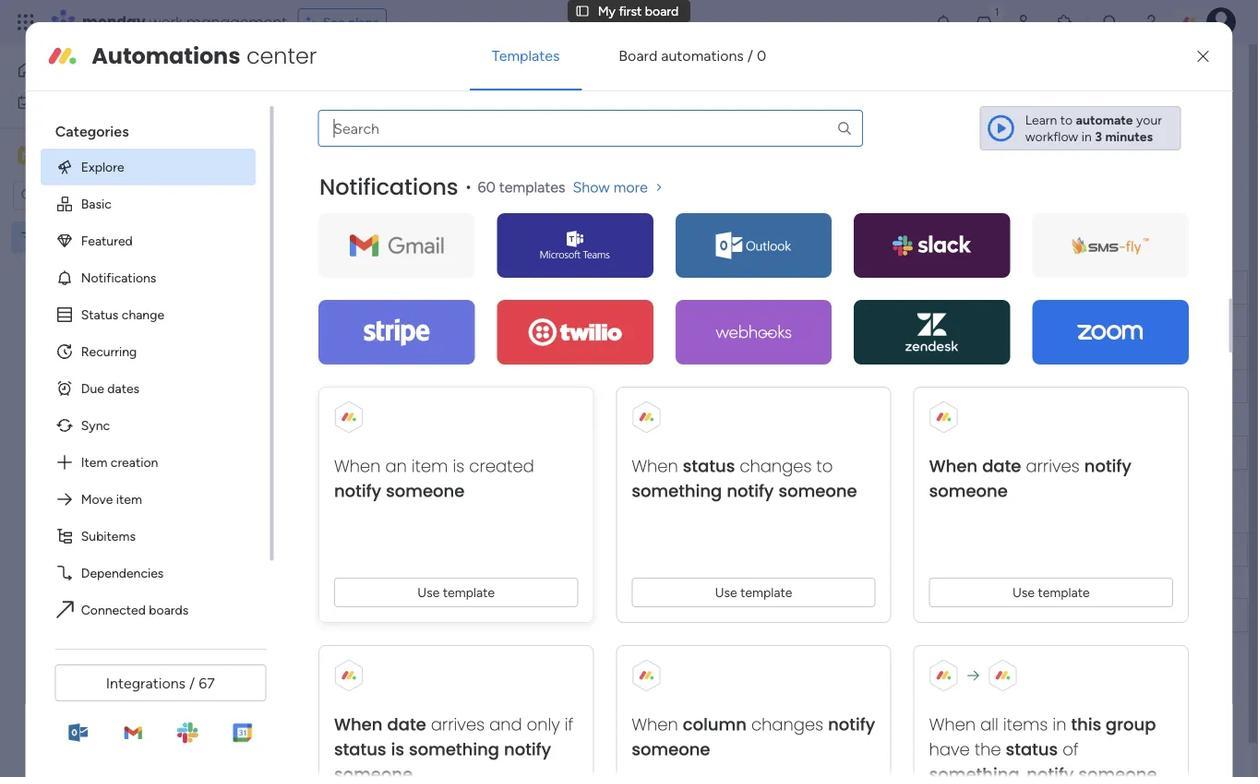 Task type: vqa. For each thing, say whether or not it's contained in the screenshot.
v2 done deadline image
yes



Task type: describe. For each thing, give the bounding box(es) containing it.
subitems option
[[40, 518, 255, 555]]

new
[[287, 181, 314, 197]]

notifications image
[[934, 13, 953, 31]]

column
[[682, 713, 746, 737]]

this
[[318, 240, 351, 264]]

arrives for notify
[[1025, 454, 1079, 478]]

your inside your workflow in
[[1137, 112, 1162, 128]]

Search field
[[429, 176, 484, 202]]

workspace selection element
[[18, 144, 154, 168]]

notify inside when date arrives notify someone
[[1084, 454, 1131, 478]]

new project
[[287, 181, 359, 197]]

my inside list box
[[43, 229, 61, 245]]

workflow
[[1025, 129, 1079, 144]]

automations  center image
[[47, 41, 77, 71]]

column information image
[[964, 280, 979, 295]]

someone inside when column changes notify someone
[[631, 738, 710, 761]]

action
[[1149, 315, 1185, 330]]

sync option
[[40, 407, 255, 444]]

2 horizontal spatial first
[[619, 3, 642, 19]]

my inside button
[[41, 94, 58, 110]]

add new group
[[316, 673, 404, 688]]

dependencies
[[81, 565, 163, 581]]

Status field
[[775, 277, 822, 298]]

nov for project 2
[[909, 346, 931, 361]]

featured
[[81, 233, 132, 249]]

use template button for when
[[631, 578, 875, 607]]

automations
[[92, 40, 240, 71]]

kanban button
[[384, 126, 454, 155]]

integrations / 67
[[106, 674, 215, 692]]

status inside when all items in this group have the status of
[[1005, 738, 1057, 761]]

my first board inside my first board list box
[[43, 229, 124, 245]]

boards
[[148, 602, 188, 618]]

1 horizontal spatial to
[[1061, 112, 1073, 128]]

an
[[385, 454, 406, 478]]

is inside when date arrives   and only if status is something notify
[[390, 738, 404, 761]]

learn
[[1025, 112, 1057, 128]]

Search in workspace field
[[39, 185, 154, 206]]

john smith image
[[1207, 7, 1236, 37]]

other
[[1168, 380, 1199, 395]]

main for main table
[[308, 132, 336, 148]]

when status changes   to something notify someone
[[631, 454, 857, 503]]

month for next month
[[359, 502, 415, 526]]

month for this month
[[356, 240, 412, 264]]

0 vertical spatial due
[[898, 280, 922, 295]]

/ inside button
[[748, 46, 753, 64]]

apps image
[[1056, 13, 1075, 31]]

1
[[394, 313, 399, 329]]

item inside move item option
[[116, 491, 142, 507]]

2 notes field from the top
[[1161, 540, 1205, 560]]

project.
[[400, 99, 445, 115]]

item creation
[[81, 454, 158, 470]]

monday
[[82, 12, 145, 32]]

if
[[564, 713, 573, 737]]

main table
[[308, 132, 370, 148]]

person button
[[494, 174, 575, 204]]

recurring option
[[40, 333, 255, 370]]

only
[[526, 713, 559, 737]]

arrow down image
[[645, 178, 667, 200]]

plans
[[348, 14, 379, 30]]

owner
[[672, 280, 710, 295]]

template for when
[[740, 585, 792, 600]]

work for monday
[[149, 12, 182, 32]]

1 notes field from the top
[[1161, 277, 1205, 298]]

autopilot image
[[1080, 128, 1095, 151]]

nov for project 3
[[909, 379, 931, 394]]

items inside when all items in this group have the status of
[[1003, 713, 1047, 737]]

add view image
[[465, 134, 473, 147]]

1 horizontal spatial board
[[366, 62, 433, 93]]

My first board field
[[276, 62, 437, 93]]

item creation option
[[40, 444, 255, 481]]

nov 17
[[909, 346, 946, 361]]

0 vertical spatial and
[[615, 99, 636, 115]]

new
[[343, 673, 367, 688]]

project
[[786, 99, 828, 115]]

status for status
[[780, 280, 817, 295]]

changes for status
[[739, 454, 811, 478]]

first inside list box
[[64, 229, 87, 245]]

owners,
[[490, 99, 535, 115]]

dates
[[107, 381, 139, 396]]

when column changes notify someone
[[631, 713, 875, 761]]

connected boards option
[[40, 592, 255, 629]]

it
[[829, 313, 837, 329]]

keep
[[639, 99, 667, 115]]

integrations / 67 button
[[55, 665, 266, 702]]

the
[[974, 738, 1001, 761]]

change
[[121, 307, 164, 322]]

0 vertical spatial 3
[[1095, 129, 1102, 144]]

priority
[[1033, 280, 1075, 295]]

of inside when all items in this group have the status of
[[1062, 738, 1078, 761]]

main table button
[[280, 126, 384, 155]]

0 vertical spatial my first board
[[598, 3, 679, 19]]

project 2
[[349, 346, 401, 362]]

0 horizontal spatial your
[[757, 99, 783, 115]]

my work
[[41, 94, 90, 110]]

17
[[934, 346, 946, 361]]

categories
[[55, 122, 128, 140]]

templates
[[492, 46, 560, 64]]

this
[[1071, 713, 1101, 737]]

notifications option
[[40, 259, 255, 296]]

when all items in this group have the status of
[[929, 713, 1156, 761]]

table
[[339, 132, 370, 148]]

done
[[783, 346, 813, 361]]

notify inside when status changes   to something notify someone
[[726, 479, 773, 503]]

1 horizontal spatial of
[[702, 99, 715, 115]]

see plans button
[[298, 8, 387, 36]]

more
[[613, 178, 647, 196]]

learn to automate
[[1025, 112, 1133, 128]]

2 due date from the top
[[898, 542, 951, 558]]

templates button
[[470, 33, 582, 77]]

more
[[867, 98, 897, 114]]

column information image
[[836, 280, 850, 295]]

manage any type of project. assign owners, set timelines and keep track of where your project stands.
[[283, 99, 872, 115]]

Search for a column type search field
[[318, 110, 863, 147]]

when for when column changes notify someone
[[631, 713, 678, 737]]

18
[[934, 379, 946, 394]]

categories list box
[[40, 106, 274, 629]]

1 horizontal spatial first
[[319, 62, 360, 93]]

status inside when status changes   to something notify someone
[[682, 454, 734, 478]]

move item
[[81, 491, 142, 507]]

use for notify
[[417, 585, 439, 600]]

sync
[[81, 418, 110, 433]]

project for project 3
[[349, 379, 391, 395]]

low
[[1042, 313, 1066, 329]]

when date arrives notify someone
[[929, 454, 1131, 503]]

something inside when date arrives   and only if status is something notify
[[408, 738, 499, 761]]

when date arrives   and only if status is something notify
[[334, 713, 573, 761]]

project 3
[[349, 379, 401, 395]]

v2 done deadline image
[[867, 345, 882, 362]]

assign
[[448, 99, 487, 115]]

automations
[[661, 46, 744, 64]]

meeting
[[1144, 347, 1192, 362]]

explore
[[81, 159, 124, 175]]

date inside when date arrives notify someone
[[982, 454, 1021, 478]]

automate
[[1076, 112, 1133, 128]]

kanban
[[397, 132, 440, 148]]

subitems
[[81, 528, 135, 544]]

filter button
[[580, 174, 667, 204]]

workspace image
[[18, 145, 36, 166]]

see more link
[[840, 97, 899, 115]]

60 templates
[[477, 178, 565, 196]]

high
[[1040, 346, 1068, 361]]

2 notes from the top
[[1165, 542, 1201, 558]]

main workspace
[[42, 147, 151, 164]]

when for when all items in this group have the status of
[[929, 713, 975, 737]]



Task type: locate. For each thing, give the bounding box(es) containing it.
notifications up status change
[[81, 270, 156, 286]]

all
[[980, 713, 998, 737]]

is down the add new group
[[390, 738, 404, 761]]

0 horizontal spatial first
[[64, 229, 87, 245]]

1 horizontal spatial use template
[[714, 585, 792, 600]]

1 vertical spatial notes
[[1165, 542, 1201, 558]]

0 horizontal spatial items
[[1003, 713, 1047, 737]]

0 horizontal spatial my first board
[[43, 229, 124, 245]]

2 nov from the top
[[909, 346, 931, 361]]

items right all
[[1003, 713, 1047, 737]]

someone inside when date arrives notify someone
[[929, 479, 1007, 503]]

when inside when column changes notify someone
[[631, 713, 678, 737]]

see for see plans
[[323, 14, 345, 30]]

main for main workspace
[[42, 147, 75, 164]]

move item option
[[40, 481, 255, 518]]

1 horizontal spatial items
[[1188, 315, 1217, 330]]

0 horizontal spatial notifications
[[81, 270, 156, 286]]

1 notes from the top
[[1165, 280, 1201, 295]]

2 vertical spatial my first board
[[43, 229, 124, 245]]

3 use template button from the left
[[929, 578, 1173, 607]]

0 vertical spatial notes
[[1165, 280, 1201, 295]]

creation
[[110, 454, 158, 470]]

0 vertical spatial something
[[631, 479, 722, 503]]

when for when status changes   to something notify someone
[[631, 454, 678, 478]]

month down an
[[359, 502, 415, 526]]

my
[[598, 3, 616, 19], [281, 62, 313, 93], [41, 94, 58, 110], [43, 229, 61, 245]]

1 image
[[989, 1, 1005, 22]]

board up board
[[645, 3, 679, 19]]

1 template from the left
[[442, 585, 494, 600]]

1 horizontal spatial your
[[1137, 112, 1162, 128]]

when an item is created notify someone
[[334, 454, 534, 503]]

in down learn to automate
[[1082, 129, 1092, 144]]

first up board
[[619, 3, 642, 19]]

0 vertical spatial notifications
[[319, 172, 458, 202]]

2 vertical spatial due
[[898, 542, 922, 558]]

changes inside when status changes   to something notify someone
[[739, 454, 811, 478]]

use template button
[[334, 578, 578, 607], [631, 578, 875, 607], [929, 578, 1173, 607]]

home button
[[11, 55, 198, 85]]

1 vertical spatial and
[[489, 713, 521, 737]]

/ left the 67
[[189, 674, 195, 692]]

67
[[199, 674, 215, 692]]

status for status change
[[81, 307, 118, 322]]

action items
[[1149, 315, 1217, 330]]

any
[[332, 99, 352, 115]]

to inside when status changes   to something notify someone
[[816, 454, 832, 478]]

workspace
[[78, 147, 151, 164]]

1 vertical spatial /
[[189, 674, 195, 692]]

first down "basic"
[[64, 229, 87, 245]]

nov left 16
[[909, 314, 931, 329]]

group inside when all items in this group have the status of
[[1105, 713, 1156, 737]]

0 vertical spatial board
[[645, 3, 679, 19]]

board
[[645, 3, 679, 19], [366, 62, 433, 93], [91, 229, 124, 245]]

1 vertical spatial notes field
[[1161, 540, 1205, 560]]

status inside "status change" option
[[81, 307, 118, 322]]

status inside when date arrives   and only if status is something notify
[[334, 738, 386, 761]]

/ inside button
[[189, 674, 195, 692]]

2 horizontal spatial template
[[1037, 585, 1089, 600]]

project inside button
[[317, 181, 359, 197]]

my first board up the type
[[281, 62, 433, 93]]

of right the type
[[385, 99, 397, 115]]

0 horizontal spatial use
[[417, 585, 439, 600]]

nov left 17
[[909, 346, 931, 361]]

main right workspace icon
[[42, 147, 75, 164]]

template
[[442, 585, 494, 600], [740, 585, 792, 600], [1037, 585, 1089, 600]]

your workflow in
[[1025, 112, 1162, 144]]

1 vertical spatial group
[[1105, 713, 1156, 737]]

2 use template from the left
[[714, 585, 792, 600]]

in inside your workflow in
[[1082, 129, 1092, 144]]

1 vertical spatial arrives
[[430, 713, 484, 737]]

0 horizontal spatial group
[[370, 673, 404, 688]]

1 vertical spatial changes
[[751, 713, 823, 737]]

1 horizontal spatial notifications
[[319, 172, 458, 202]]

search everything image
[[1101, 13, 1120, 31]]

0 horizontal spatial main
[[42, 147, 75, 164]]

date
[[925, 280, 951, 295], [982, 454, 1021, 478], [925, 542, 951, 558], [387, 713, 426, 737]]

0 horizontal spatial of
[[385, 99, 397, 115]]

created
[[469, 454, 534, 478]]

0 horizontal spatial item
[[116, 491, 142, 507]]

project for project 2
[[349, 346, 391, 362]]

new project button
[[280, 174, 366, 204]]

1 due date from the top
[[898, 280, 951, 295]]

monday work management
[[82, 12, 287, 32]]

2 horizontal spatial board
[[645, 3, 679, 19]]

project 1
[[349, 313, 399, 329]]

nov left 18
[[909, 379, 931, 394]]

see up "search" image
[[842, 98, 864, 114]]

when inside when date arrives notify someone
[[929, 454, 977, 478]]

0 horizontal spatial work
[[62, 94, 90, 110]]

2 use template button from the left
[[631, 578, 875, 607]]

1 horizontal spatial and
[[615, 99, 636, 115]]

use for status
[[714, 585, 737, 600]]

1 vertical spatial due
[[81, 381, 104, 396]]

1 vertical spatial work
[[62, 94, 90, 110]]

connected boards
[[81, 602, 188, 618]]

minutes
[[1105, 129, 1153, 144]]

month inside 'field'
[[356, 240, 412, 264]]

2
[[394, 346, 401, 362]]

person
[[524, 181, 563, 197]]

status change option
[[40, 296, 255, 333]]

when inside when date arrives   and only if status is something notify
[[334, 713, 382, 737]]

basic
[[81, 196, 111, 212]]

and inside when date arrives   and only if status is something notify
[[489, 713, 521, 737]]

stands.
[[831, 99, 872, 115]]

see plans
[[323, 14, 379, 30]]

changes for column
[[751, 713, 823, 737]]

2 vertical spatial first
[[64, 229, 87, 245]]

month right this
[[356, 240, 412, 264]]

work up categories
[[62, 94, 90, 110]]

integrations
[[106, 674, 186, 692]]

Priority field
[[1029, 277, 1079, 298]]

changes inside when column changes notify someone
[[751, 713, 823, 737]]

due inside option
[[81, 381, 104, 396]]

my work button
[[11, 87, 198, 117]]

arrives for and
[[430, 713, 484, 737]]

0 vertical spatial due date field
[[894, 277, 955, 298]]

project for project 1
[[349, 313, 391, 329]]

your
[[757, 99, 783, 115], [1137, 112, 1162, 128]]

status inside status 'field'
[[780, 280, 817, 295]]

0 vertical spatial changes
[[739, 454, 811, 478]]

Owner field
[[667, 277, 715, 298]]

1 horizontal spatial work
[[149, 12, 182, 32]]

add new group button
[[282, 666, 413, 695]]

1 due date field from the top
[[894, 277, 955, 298]]

recurring
[[81, 344, 136, 359]]

automate
[[1103, 132, 1160, 148]]

work inside button
[[62, 94, 90, 110]]

1 vertical spatial item
[[116, 491, 142, 507]]

home
[[42, 62, 78, 78]]

1 vertical spatial items
[[1003, 713, 1047, 737]]

someone
[[385, 479, 464, 503], [778, 479, 857, 503], [929, 479, 1007, 503], [631, 738, 710, 761]]

3
[[1095, 129, 1102, 144], [394, 379, 401, 395]]

0 vertical spatial month
[[356, 240, 412, 264]]

invite members image
[[1016, 13, 1034, 31]]

0 horizontal spatial something
[[408, 738, 499, 761]]

1 horizontal spatial template
[[740, 585, 792, 600]]

3 nov from the top
[[909, 379, 931, 394]]

status up the recurring
[[81, 307, 118, 322]]

angle down image
[[375, 182, 384, 196]]

0 horizontal spatial template
[[442, 585, 494, 600]]

1 vertical spatial notifications
[[81, 270, 156, 286]]

1 vertical spatial my first board
[[281, 62, 433, 93]]

items right action
[[1188, 315, 1217, 330]]

2 vertical spatial nov
[[909, 379, 931, 394]]

main left table
[[308, 132, 336, 148]]

where
[[718, 99, 754, 115]]

2 horizontal spatial use template button
[[929, 578, 1173, 607]]

first
[[619, 3, 642, 19], [319, 62, 360, 93], [64, 229, 87, 245]]

set
[[538, 99, 556, 115]]

2 horizontal spatial status
[[1005, 738, 1057, 761]]

3 down 2
[[394, 379, 401, 395]]

0 vertical spatial due date
[[898, 280, 951, 295]]

use template for when an item is created
[[417, 585, 494, 600]]

2 due date field from the top
[[894, 540, 955, 560]]

someone inside when an item is created notify someone
[[385, 479, 464, 503]]

3 use from the left
[[1012, 585, 1034, 600]]

see inside button
[[323, 14, 345, 30]]

0 vertical spatial in
[[1082, 129, 1092, 144]]

0 horizontal spatial and
[[489, 713, 521, 737]]

0 vertical spatial group
[[370, 673, 404, 688]]

1 horizontal spatial status
[[780, 280, 817, 295]]

None search field
[[318, 110, 863, 147]]

group right this
[[1105, 713, 1156, 737]]

item right move
[[116, 491, 142, 507]]

0 vertical spatial to
[[1061, 112, 1073, 128]]

use template button for when an item is created
[[334, 578, 578, 607]]

0 vertical spatial nov
[[909, 314, 931, 329]]

when for when date arrives   and only if status is something notify
[[334, 713, 382, 737]]

date inside when date arrives   and only if status is something notify
[[387, 713, 426, 737]]

1 horizontal spatial item
[[411, 454, 447, 478]]

month
[[356, 240, 412, 264], [359, 502, 415, 526]]

nov 16
[[909, 314, 946, 329]]

16
[[934, 314, 946, 329]]

board automations / 0 button
[[597, 33, 789, 77]]

1 vertical spatial first
[[319, 62, 360, 93]]

arrives down medium
[[1025, 454, 1079, 478]]

2 vertical spatial board
[[91, 229, 124, 245]]

1 use template from the left
[[417, 585, 494, 600]]

notify inside when an item is created notify someone
[[334, 479, 381, 503]]

see for see more
[[842, 98, 864, 114]]

3 down automate
[[1095, 129, 1102, 144]]

arrives inside when date arrives notify someone
[[1025, 454, 1079, 478]]

work up automations
[[149, 12, 182, 32]]

1 horizontal spatial in
[[1082, 129, 1092, 144]]

main inside the workspace selection element
[[42, 147, 75, 164]]

my first board down "basic"
[[43, 229, 124, 245]]

1 vertical spatial nov
[[909, 346, 931, 361]]

0 horizontal spatial board
[[91, 229, 124, 245]]

is inside when an item is created notify someone
[[452, 454, 464, 478]]

medium
[[1030, 379, 1077, 395]]

use template for when
[[714, 585, 792, 600]]

your up minutes
[[1137, 112, 1162, 128]]

due dates
[[81, 381, 139, 396]]

use for date
[[1012, 585, 1034, 600]]

items
[[1188, 315, 1217, 330], [1003, 713, 1047, 737]]

track
[[670, 99, 699, 115]]

nov 18
[[909, 379, 946, 394]]

3 template from the left
[[1037, 585, 1089, 600]]

your right where
[[757, 99, 783, 115]]

1 horizontal spatial status
[[682, 454, 734, 478]]

Due date field
[[894, 277, 955, 298], [894, 540, 955, 560]]

inbox image
[[975, 13, 993, 31]]

featured option
[[40, 222, 255, 259]]

status
[[682, 454, 734, 478], [334, 738, 386, 761], [1005, 738, 1057, 761]]

0 horizontal spatial use template button
[[334, 578, 578, 607]]

notifications inside option
[[81, 270, 156, 286]]

due dates option
[[40, 370, 255, 407]]

search image
[[836, 120, 853, 136]]

my first board
[[598, 3, 679, 19], [281, 62, 433, 93], [43, 229, 124, 245]]

show more link
[[572, 178, 666, 196]]

1 vertical spatial due date field
[[894, 540, 955, 560]]

2 use from the left
[[714, 585, 737, 600]]

board
[[619, 46, 658, 64]]

group inside button
[[370, 673, 404, 688]]

0 horizontal spatial arrives
[[430, 713, 484, 737]]

notes
[[1165, 280, 1201, 295], [1165, 542, 1201, 558]]

3 minutes
[[1095, 129, 1153, 144]]

in inside when all items in this group have the status of
[[1052, 713, 1066, 737]]

arrives left only
[[430, 713, 484, 737]]

categories heading
[[40, 106, 255, 148]]

add
[[316, 673, 340, 688]]

notifications
[[319, 172, 458, 202], [81, 270, 156, 286]]

1 vertical spatial in
[[1052, 713, 1066, 737]]

when for when an item is created notify someone
[[334, 454, 380, 478]]

notify inside when date arrives   and only if status is something notify
[[503, 738, 551, 761]]

template for when an item is created
[[442, 585, 494, 600]]

0 horizontal spatial 3
[[394, 379, 401, 395]]

working
[[760, 313, 808, 329]]

0 horizontal spatial in
[[1052, 713, 1066, 737]]

month inside field
[[359, 502, 415, 526]]

move
[[81, 491, 112, 507]]

main inside main table button
[[308, 132, 336, 148]]

see more
[[842, 98, 897, 114]]

board down "basic"
[[91, 229, 124, 245]]

1 horizontal spatial group
[[1105, 713, 1156, 737]]

0 horizontal spatial status
[[81, 307, 118, 322]]

status up "working on it"
[[780, 280, 817, 295]]

This month field
[[313, 240, 416, 264]]

1 use from the left
[[417, 585, 439, 600]]

my first board list box
[[0, 218, 235, 502]]

basic option
[[40, 185, 255, 222]]

1 vertical spatial something
[[408, 738, 499, 761]]

1 vertical spatial see
[[842, 98, 864, 114]]

1 horizontal spatial use template button
[[631, 578, 875, 607]]

see left plans
[[323, 14, 345, 30]]

something
[[631, 479, 722, 503], [408, 738, 499, 761]]

Notes field
[[1161, 277, 1205, 298], [1161, 540, 1205, 560]]

first up any
[[319, 62, 360, 93]]

option
[[0, 221, 235, 224]]

when for when date arrives notify someone
[[929, 454, 977, 478]]

0 vertical spatial status
[[780, 280, 817, 295]]

help image
[[1142, 13, 1160, 31]]

stuck
[[781, 379, 815, 395]]

when inside when an item is created notify someone
[[334, 454, 380, 478]]

changes right column
[[751, 713, 823, 737]]

when inside when status changes   to something notify someone
[[631, 454, 678, 478]]

of right track
[[702, 99, 715, 115]]

this month
[[318, 240, 412, 264]]

select product image
[[17, 13, 35, 31]]

of down this
[[1062, 738, 1078, 761]]

when
[[334, 454, 380, 478], [631, 454, 678, 478], [929, 454, 977, 478], [334, 713, 382, 737], [631, 713, 678, 737], [929, 713, 975, 737]]

my first board up board
[[598, 3, 679, 19]]

dependencies option
[[40, 555, 255, 592]]

work
[[149, 12, 182, 32], [62, 94, 90, 110]]

and left only
[[489, 713, 521, 737]]

status
[[780, 280, 817, 295], [81, 307, 118, 322]]

changes down "stuck"
[[739, 454, 811, 478]]

2 template from the left
[[740, 585, 792, 600]]

2 horizontal spatial use template
[[1012, 585, 1089, 600]]

0 vertical spatial work
[[149, 12, 182, 32]]

in left this
[[1052, 713, 1066, 737]]

0 horizontal spatial to
[[816, 454, 832, 478]]

show more
[[572, 178, 647, 196]]

2 horizontal spatial my first board
[[598, 3, 679, 19]]

someone inside when status changes   to something notify someone
[[778, 479, 857, 503]]

1 horizontal spatial something
[[631, 479, 722, 503]]

2 horizontal spatial use
[[1012, 585, 1034, 600]]

2 horizontal spatial of
[[1062, 738, 1078, 761]]

1 horizontal spatial /
[[748, 46, 753, 64]]

working on it
[[760, 313, 837, 329]]

Next month field
[[313, 502, 420, 526]]

/ left 0
[[748, 46, 753, 64]]

item right an
[[411, 454, 447, 478]]

1 vertical spatial month
[[359, 502, 415, 526]]

notifications down the kanban button
[[319, 172, 458, 202]]

1 horizontal spatial 3
[[1095, 129, 1102, 144]]

0 horizontal spatial use template
[[417, 585, 494, 600]]

1 horizontal spatial use
[[714, 585, 737, 600]]

1 nov from the top
[[909, 314, 931, 329]]

when inside when all items in this group have the status of
[[929, 713, 975, 737]]

and left keep
[[615, 99, 636, 115]]

changes
[[739, 454, 811, 478], [751, 713, 823, 737]]

explore option
[[40, 148, 255, 185]]

0 vertical spatial items
[[1188, 315, 1217, 330]]

1 horizontal spatial arrives
[[1025, 454, 1079, 478]]

1 horizontal spatial main
[[308, 132, 336, 148]]

on
[[811, 313, 825, 329]]

board inside list box
[[91, 229, 124, 245]]

v2 search image
[[415, 179, 429, 200]]

0 vertical spatial is
[[452, 454, 464, 478]]

is left created
[[452, 454, 464, 478]]

0 horizontal spatial status
[[334, 738, 386, 761]]

something inside when status changes   to something notify someone
[[631, 479, 722, 503]]

3 use template from the left
[[1012, 585, 1089, 600]]

of
[[385, 99, 397, 115], [702, 99, 715, 115], [1062, 738, 1078, 761]]

group right new
[[370, 673, 404, 688]]

1 vertical spatial board
[[366, 62, 433, 93]]

board up the project.
[[366, 62, 433, 93]]

nov
[[909, 314, 931, 329], [909, 346, 931, 361], [909, 379, 931, 394]]

notify inside when column changes notify someone
[[828, 713, 875, 737]]

1 vertical spatial is
[[390, 738, 404, 761]]

0 vertical spatial item
[[411, 454, 447, 478]]

arrives inside when date arrives   and only if status is something notify
[[430, 713, 484, 737]]

item inside when an item is created notify someone
[[411, 454, 447, 478]]

1 use template button from the left
[[334, 578, 578, 607]]

work for my
[[62, 94, 90, 110]]



